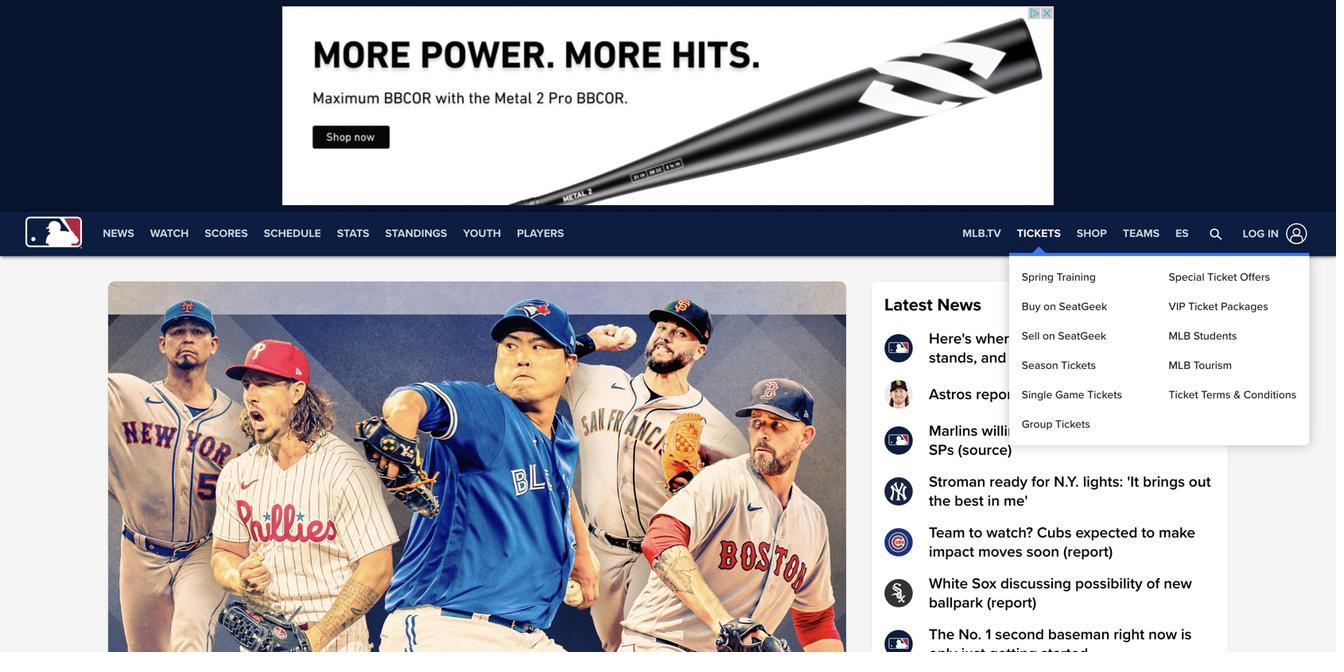 Task type: vqa. For each thing, say whether or not it's contained in the screenshot.
"Spring Training" link
yes



Task type: describe. For each thing, give the bounding box(es) containing it.
players link
[[509, 212, 572, 256]]

is
[[1181, 625, 1192, 644]]

brings
[[1143, 473, 1185, 491]]

tourism
[[1193, 359, 1232, 372]]

astros
[[929, 385, 972, 404]]

move
[[1085, 349, 1122, 367]]

sox
[[972, 575, 997, 593]]

group
[[1022, 418, 1052, 431]]

special ticket offers
[[1169, 270, 1270, 284]]

astros reportedly pushing to sign hader link
[[884, 380, 1215, 409]]

hader
[[1156, 385, 1198, 404]]

top
[[1094, 330, 1117, 348]]

vip ticket packages
[[1169, 300, 1268, 313]]

standings
[[385, 227, 447, 240]]

mlb.tv
[[962, 227, 1001, 240]]

here's
[[929, 330, 972, 348]]

schedule
[[264, 227, 321, 240]]

the no. 1 second baseman right now is only just getting started link
[[884, 625, 1215, 652]]

offers
[[1240, 270, 1270, 284]]

scores
[[205, 227, 248, 240]]

white sox discussing possibility of new ballpark (report)
[[929, 575, 1192, 612]]

log in button
[[1233, 220, 1311, 248]]

team to watch? cubs expected to make impact moves soon (report) link
[[884, 523, 1215, 561]]

to right listen
[[1086, 422, 1100, 440]]

es link
[[1168, 212, 1197, 256]]

now
[[1148, 625, 1177, 644]]

reportedly
[[976, 385, 1045, 404]]

new
[[1164, 575, 1192, 593]]

scores link
[[197, 212, 256, 256]]

moves
[[978, 543, 1022, 561]]

right
[[1114, 625, 1145, 644]]

mlb students
[[1169, 329, 1237, 343]]

out
[[1189, 473, 1211, 491]]

ticket terms & conditions
[[1169, 388, 1296, 402]]

watch link
[[142, 212, 197, 256]]

single
[[1022, 388, 1052, 402]]

spring training
[[1022, 270, 1096, 284]]

teams link
[[1115, 212, 1168, 256]]

season
[[1022, 359, 1058, 372]]

of
[[1146, 575, 1160, 593]]

shop
[[1077, 227, 1107, 240]]

single game tickets link
[[1015, 380, 1156, 410]]

packages
[[1221, 300, 1268, 313]]

vip ticket packages link
[[1162, 292, 1303, 321]]

no.
[[958, 625, 982, 644]]

where
[[976, 330, 1018, 348]]

youth
[[463, 227, 501, 240]]

on for buy
[[1043, 300, 1056, 313]]

mlb image for the
[[884, 630, 913, 652]]

watch
[[150, 227, 189, 240]]

secondary navigation element
[[95, 212, 572, 256]]

ballpark
[[929, 594, 983, 612]]

stroman ready for n.y. lights: 'it brings out the best in me' link
[[884, 472, 1215, 511]]

pitchers
[[1121, 330, 1175, 348]]

youth link
[[455, 212, 509, 256]]

ticket terms & conditions link
[[1162, 380, 1303, 410]]

expected
[[1075, 524, 1137, 542]]

in inside stroman ready for n.y. lights: 'it brings out the best in me'
[[988, 492, 1000, 510]]

teams
[[1123, 227, 1160, 240]]

young
[[1167, 422, 1209, 440]]

the
[[929, 625, 955, 644]]

sign
[[1124, 385, 1153, 404]]

sell on seatgeek
[[1022, 329, 1106, 343]]

only
[[929, 645, 957, 652]]

and
[[981, 349, 1006, 367]]

tertiary navigation element
[[954, 212, 1309, 445]]

the
[[929, 492, 951, 510]]

seatgeek for sell on seatgeek
[[1058, 329, 1106, 343]]

lights:
[[1083, 473, 1123, 491]]

(report) inside the white sox discussing possibility of new ballpark (report)
[[987, 594, 1036, 612]]

special
[[1169, 270, 1204, 284]]

stats link
[[329, 212, 377, 256]]

for inside here's where market for top pitchers stands, and who might move first
[[1072, 330, 1091, 348]]

game
[[1055, 388, 1084, 402]]

on inside marlins willing to listen to offers on young sps (source)
[[1146, 422, 1163, 440]]

mlb image
[[884, 426, 913, 455]]

the no. 1 second baseman right now is only just getting started
[[929, 625, 1192, 652]]

news link
[[95, 212, 142, 256]]

news inside news link
[[103, 227, 134, 240]]

mlb tourism link
[[1162, 351, 1303, 380]]

mlb students link
[[1162, 321, 1303, 351]]

team to watch? cubs expected to make impact moves soon (report)
[[929, 524, 1195, 561]]

vip
[[1169, 300, 1185, 313]]



Task type: locate. For each thing, give the bounding box(es) containing it.
yankees image
[[884, 477, 913, 506]]

1 vertical spatial in
[[988, 492, 1000, 510]]

white sox image
[[884, 579, 913, 608]]

0 vertical spatial news
[[103, 227, 134, 240]]

search image
[[1210, 227, 1222, 240]]

(source)
[[958, 441, 1012, 459]]

in left me' on the bottom right of the page
[[988, 492, 1000, 510]]

players
[[517, 227, 564, 240]]

news left watch
[[103, 227, 134, 240]]

impact
[[929, 543, 974, 561]]

might
[[1043, 349, 1081, 367]]

discussing
[[1000, 575, 1071, 593]]

mlb image inside the no. 1 second baseman right now is only just getting started link
[[884, 630, 913, 652]]

1 horizontal spatial news
[[937, 295, 981, 316]]

ready
[[989, 473, 1028, 491]]

getting
[[989, 645, 1037, 652]]

0 horizontal spatial in
[[988, 492, 1000, 510]]

to left sign
[[1107, 385, 1121, 404]]

make
[[1159, 524, 1195, 542]]

top navigation element
[[0, 212, 1336, 445]]

cubs
[[1037, 524, 1072, 542]]

tickets inside 'link'
[[1055, 418, 1090, 431]]

to right team
[[969, 524, 982, 542]]

marlins willing to listen to offers on young sps (source) link
[[884, 421, 1215, 460]]

seatgeek down spring training link
[[1059, 300, 1107, 313]]

stroman
[[929, 473, 986, 491]]

mlb for mlb students
[[1169, 329, 1191, 343]]

best
[[955, 492, 984, 510]]

to inside "link"
[[1107, 385, 1121, 404]]

0 vertical spatial in
[[1268, 227, 1279, 241]]

for left n.y.
[[1031, 473, 1050, 491]]

log
[[1243, 227, 1265, 241]]

in right log
[[1268, 227, 1279, 241]]

sps
[[929, 441, 954, 459]]

0 vertical spatial mlb
[[1169, 329, 1191, 343]]

second
[[995, 625, 1044, 644]]

0 horizontal spatial news
[[103, 227, 134, 240]]

n.y.
[[1054, 473, 1079, 491]]

latest news
[[884, 295, 981, 316]]

es
[[1175, 227, 1189, 240]]

here's where market for top pitchers stands, and who might move first
[[929, 330, 1175, 367]]

tickets link
[[1009, 212, 1069, 256]]

log in
[[1243, 227, 1279, 241]]

watch?
[[986, 524, 1033, 542]]

ticket inside 'link'
[[1169, 388, 1198, 402]]

on for sell
[[1043, 329, 1055, 343]]

on right buy
[[1043, 300, 1056, 313]]

news up here's
[[937, 295, 981, 316]]

0 vertical spatial ticket
[[1207, 270, 1237, 284]]

1 vertical spatial news
[[937, 295, 981, 316]]

white sox discussing possibility of new ballpark (report) link
[[884, 574, 1215, 612]]

0 vertical spatial mlb image
[[884, 334, 913, 363]]

(report)
[[1063, 543, 1113, 561], [987, 594, 1036, 612]]

1 vertical spatial mlb image
[[884, 630, 913, 652]]

j. hader image
[[884, 380, 913, 409]]

to left make
[[1141, 524, 1155, 542]]

ticket for vip
[[1188, 300, 1218, 313]]

ticket for special
[[1207, 270, 1237, 284]]

mlb image for here's
[[884, 334, 913, 363]]

to
[[1107, 385, 1121, 404], [1029, 422, 1042, 440], [1086, 422, 1100, 440], [969, 524, 982, 542], [1141, 524, 1155, 542]]

ticket left terms
[[1169, 388, 1198, 402]]

in inside dropdown button
[[1268, 227, 1279, 241]]

1 vertical spatial on
[[1043, 329, 1055, 343]]

baseman
[[1048, 625, 1110, 644]]

to left listen
[[1029, 422, 1042, 440]]

2 vertical spatial ticket
[[1169, 388, 1198, 402]]

mlb down "vip"
[[1169, 329, 1191, 343]]

seatgeek for buy on seatgeek
[[1059, 300, 1107, 313]]

for left top
[[1072, 330, 1091, 348]]

1 vertical spatial ticket
[[1188, 300, 1218, 313]]

offers
[[1104, 422, 1142, 440]]

willing
[[982, 422, 1025, 440]]

2 vertical spatial on
[[1146, 422, 1163, 440]]

schedule link
[[256, 212, 329, 256]]

1 mlb image from the top
[[884, 334, 913, 363]]

advertisement element
[[282, 6, 1054, 205]]

terms
[[1201, 388, 1231, 402]]

spring
[[1022, 270, 1054, 284]]

1 vertical spatial (report)
[[987, 594, 1036, 612]]

seatgeek
[[1059, 300, 1107, 313], [1058, 329, 1106, 343]]

0 horizontal spatial (report)
[[987, 594, 1036, 612]]

(report) down discussing
[[987, 594, 1036, 612]]

ticket
[[1207, 270, 1237, 284], [1188, 300, 1218, 313], [1169, 388, 1198, 402]]

1 vertical spatial seatgeek
[[1058, 329, 1106, 343]]

on
[[1043, 300, 1056, 313], [1043, 329, 1055, 343], [1146, 422, 1163, 440]]

0 vertical spatial (report)
[[1063, 543, 1113, 561]]

mlb up hader on the right of the page
[[1169, 359, 1191, 372]]

1 horizontal spatial (report)
[[1063, 543, 1113, 561]]

who
[[1010, 349, 1039, 367]]

group tickets
[[1022, 418, 1090, 431]]

on right offers
[[1146, 422, 1163, 440]]

&
[[1233, 388, 1241, 402]]

mlb image down latest
[[884, 334, 913, 363]]

on right sell
[[1043, 329, 1055, 343]]

0 vertical spatial seatgeek
[[1059, 300, 1107, 313]]

cubs image
[[884, 528, 913, 557]]

listen
[[1046, 422, 1082, 440]]

ticket up vip ticket packages
[[1207, 270, 1237, 284]]

tickets
[[1017, 227, 1061, 240], [1061, 359, 1096, 372], [1087, 388, 1122, 402], [1055, 418, 1090, 431]]

stands,
[[929, 349, 977, 367]]

0 horizontal spatial for
[[1031, 473, 1050, 491]]

0 vertical spatial on
[[1043, 300, 1056, 313]]

major league baseball image
[[25, 217, 82, 249]]

just
[[961, 645, 985, 652]]

free-agent starters who could be sneaky good image
[[108, 282, 846, 652]]

mlb image inside here's where market for top pitchers stands, and who might move first link
[[884, 334, 913, 363]]

ticket right "vip"
[[1188, 300, 1218, 313]]

season tickets link
[[1015, 351, 1156, 380]]

mlb.tv link
[[954, 212, 1009, 256]]

sell
[[1022, 329, 1040, 343]]

possibility
[[1075, 575, 1143, 593]]

'it
[[1127, 473, 1139, 491]]

first
[[1126, 349, 1152, 367]]

special ticket offers link
[[1162, 262, 1303, 292]]

mlb for mlb tourism
[[1169, 359, 1191, 372]]

for inside stroman ready for n.y. lights: 'it brings out the best in me'
[[1031, 473, 1050, 491]]

standings link
[[377, 212, 455, 256]]

1 mlb from the top
[[1169, 329, 1191, 343]]

team
[[929, 524, 965, 542]]

0 vertical spatial for
[[1072, 330, 1091, 348]]

1 vertical spatial mlb
[[1169, 359, 1191, 372]]

1 horizontal spatial for
[[1072, 330, 1091, 348]]

spring training link
[[1015, 262, 1156, 292]]

mlb tourism
[[1169, 359, 1232, 372]]

(report) inside team to watch? cubs expected to make impact moves soon (report)
[[1063, 543, 1113, 561]]

seatgeek down buy on seatgeek link
[[1058, 329, 1106, 343]]

market
[[1021, 330, 1068, 348]]

buy on seatgeek link
[[1015, 292, 1156, 321]]

latest
[[884, 295, 933, 316]]

(report) down expected
[[1063, 543, 1113, 561]]

mlb image
[[884, 334, 913, 363], [884, 630, 913, 652]]

here's where market for top pitchers stands, and who might move first link
[[884, 329, 1215, 367]]

me'
[[1004, 492, 1028, 510]]

white
[[929, 575, 968, 593]]

1 vertical spatial for
[[1031, 473, 1050, 491]]

training
[[1057, 270, 1096, 284]]

mlb image left "the"
[[884, 630, 913, 652]]

shop link
[[1069, 212, 1115, 256]]

marlins
[[929, 422, 978, 440]]

in
[[1268, 227, 1279, 241], [988, 492, 1000, 510]]

1 horizontal spatial in
[[1268, 227, 1279, 241]]

started
[[1041, 645, 1088, 652]]

2 mlb from the top
[[1169, 359, 1191, 372]]

1
[[985, 625, 991, 644]]

2 mlb image from the top
[[884, 630, 913, 652]]



